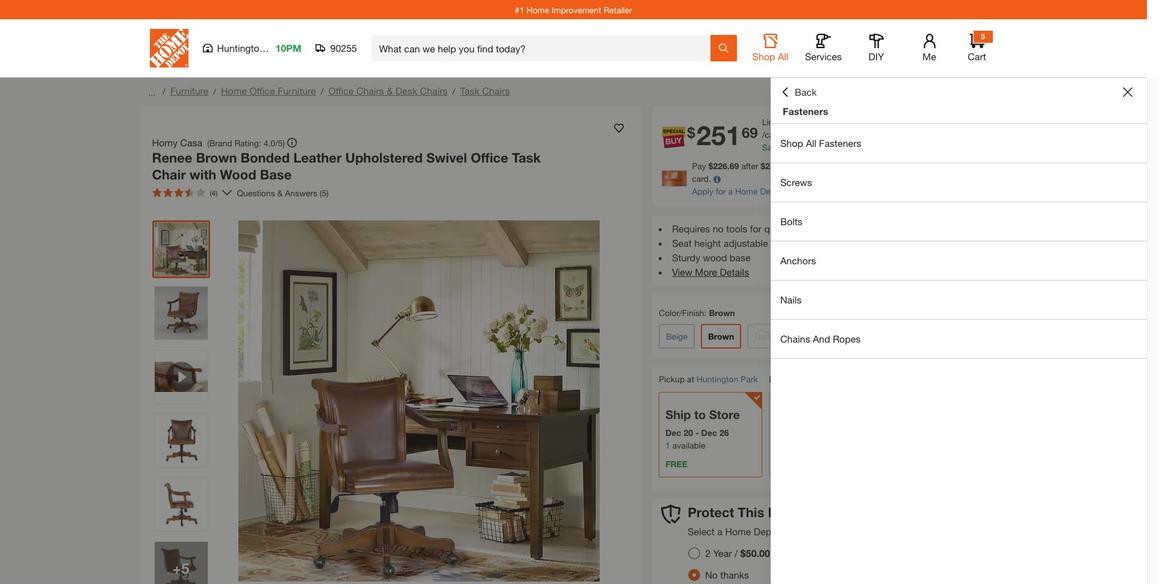 Task type: vqa. For each thing, say whether or not it's contained in the screenshot.
the topmost Balch
no



Task type: describe. For each thing, give the bounding box(es) containing it.
%)
[[828, 142, 839, 152]]

251
[[697, 120, 741, 152]]

option group containing 2 year /
[[684, 543, 780, 584]]

/ right ... button
[[163, 86, 165, 96]]

huntington park
[[217, 42, 287, 54]]

1 dec from the left
[[666, 428, 682, 438]]

0 vertical spatial fasteners
[[783, 105, 829, 117]]

save
[[763, 142, 781, 152]]

/ right furniture link
[[214, 86, 216, 96]]

25 inside limit 20 per order /carton $ 411 . 94 save $ 160 . 25 ( 39 %)
[[805, 142, 814, 152]]

chains and ropes link
[[771, 320, 1148, 358]]

me
[[923, 51, 937, 62]]

apply now image
[[662, 171, 692, 187]]

more
[[696, 266, 718, 278]]

0 horizontal spatial 25
[[766, 161, 775, 171]]

task chairs link
[[460, 85, 510, 96]]

#1 home improvement retailer
[[515, 5, 633, 15]]

$ 251 69
[[688, 120, 758, 152]]

226.69
[[714, 161, 739, 171]]

available
[[673, 440, 706, 451]]

& inside the ... / furniture / home office furniture / office chairs & desk chairs / task chairs
[[387, 85, 393, 96]]

2 year / $50.00
[[706, 548, 770, 559]]

pickup at huntington park
[[659, 374, 758, 384]]

feedback link image
[[1141, 204, 1157, 269]]

requires no tools for quick and easy assembly seat height adjustable sturdy wood base view more details
[[672, 223, 873, 278]]

/ left task chairs link
[[453, 86, 455, 96]]

card
[[827, 186, 846, 196]]

your
[[796, 161, 813, 171]]

69
[[742, 124, 758, 141]]

home down the after
[[736, 186, 758, 196]]

What can we help you find today? search field
[[379, 36, 710, 61]]

height
[[695, 237, 721, 249]]

anchors
[[781, 255, 817, 266]]

2 furniture from the left
[[278, 85, 316, 96]]

after
[[742, 161, 759, 171]]

bonded
[[241, 150, 290, 166]]

160
[[788, 142, 802, 152]]

brown inside renee brown bonded leather upholstered swivel office task chair with wood base
[[196, 150, 237, 166]]

5
[[982, 32, 986, 41]]

beige
[[666, 331, 688, 342]]

easy
[[810, 223, 830, 234]]

cart
[[968, 51, 987, 62]]

#1
[[515, 5, 525, 15]]

411
[[796, 130, 811, 140]]

1 vertical spatial brown
[[709, 308, 735, 318]]

a inside protect this item select a home depot protection plan by allstate for:
[[718, 526, 723, 538]]

a inside your total qualifying purchase upon opening a new card.
[[964, 161, 969, 171]]

answers
[[285, 188, 317, 198]]

1 horizontal spatial huntington
[[697, 374, 739, 384]]

1 horizontal spatial park
[[741, 374, 758, 384]]

per
[[795, 117, 807, 127]]

protection
[[783, 526, 827, 538]]

and
[[791, 223, 807, 234]]

$ inside $ 251 69
[[688, 124, 696, 141]]

apply for a home depot consumer card link
[[692, 186, 846, 196]]

task inside renee brown bonded leather upholstered swivel office task chair with wood base
[[512, 150, 541, 166]]

plan
[[830, 526, 849, 538]]

diy button
[[858, 34, 896, 63]]

shop all fasteners
[[781, 137, 862, 149]]

me button
[[911, 34, 949, 63]]

pay
[[692, 161, 707, 171]]

ship to store dec 20 - dec 26 1 available
[[666, 408, 740, 451]]

protect this item select a home depot protection plan by allstate for:
[[688, 505, 914, 538]]

beige button
[[659, 324, 695, 349]]

order
[[810, 117, 829, 127]]

(brand
[[207, 138, 232, 148]]

adjustable
[[724, 237, 769, 249]]

... button
[[146, 84, 158, 101]]

retailer
[[604, 5, 633, 15]]

upholstered
[[346, 150, 423, 166]]

new
[[971, 161, 987, 171]]

with
[[190, 167, 216, 182]]

to for delivering
[[809, 374, 817, 384]]

chair
[[152, 167, 186, 182]]

screws
[[781, 177, 813, 188]]

chains
[[781, 333, 811, 345]]

90255
[[330, 42, 357, 54]]

bolts link
[[771, 202, 1148, 241]]

rating:
[[235, 138, 261, 148]]

$ up 160
[[792, 130, 796, 140]]

no
[[706, 570, 718, 581]]

shop for shop all fasteners
[[781, 137, 804, 149]]

/carton
[[763, 130, 789, 140]]

upon
[[910, 161, 929, 171]]

view more details link
[[672, 266, 750, 278]]

brown homy casa task chairs renee 64.0 image
[[155, 223, 208, 276]]

1 vertical spatial .
[[802, 142, 805, 152]]

/5)
[[275, 138, 285, 148]]

back button
[[781, 86, 817, 98]]

3 chairs from the left
[[482, 85, 510, 96]]

nails
[[781, 294, 802, 305]]

protect
[[688, 505, 735, 520]]

office inside renee brown bonded leather upholstered swivel office task chair with wood base
[[471, 150, 509, 166]]

shop for shop all
[[753, 51, 776, 62]]

:
[[705, 308, 707, 318]]

homy casa link
[[152, 136, 207, 150]]

to for ship
[[695, 408, 706, 422]]

anchors link
[[771, 242, 1148, 280]]

drawer close image
[[1124, 87, 1133, 97]]

item
[[768, 505, 797, 520]]

26
[[720, 428, 729, 438]]

20 inside ship to store dec 20 - dec 26 1 available
[[684, 428, 694, 438]]

by
[[852, 526, 862, 538]]

shop all button
[[752, 34, 790, 63]]

services button
[[805, 34, 843, 63]]

1
[[666, 440, 671, 451]]

thanks
[[721, 570, 750, 581]]

90255 button
[[316, 42, 358, 54]]

homy casa
[[152, 137, 202, 148]]

this
[[738, 505, 765, 520]]

home inside the ... / furniture / home office furniture / office chairs & desk chairs / task chairs
[[221, 85, 247, 96]]

0 vertical spatial .
[[811, 130, 813, 140]]



Task type: locate. For each thing, give the bounding box(es) containing it.
20 left -
[[684, 428, 694, 438]]

1 vertical spatial a
[[729, 186, 733, 196]]

1 horizontal spatial shop
[[781, 137, 804, 149]]

furniture right ...
[[170, 85, 209, 96]]

2 horizontal spatial a
[[964, 161, 969, 171]]

1 vertical spatial park
[[741, 374, 758, 384]]

menu containing shop all fasteners
[[771, 124, 1148, 359]]

to up -
[[695, 408, 706, 422]]

all left 39
[[806, 137, 817, 149]]

for down info 'image'
[[716, 186, 726, 196]]

all for shop all fasteners
[[806, 137, 817, 149]]

0 horizontal spatial office
[[250, 85, 275, 96]]

3.5 stars image
[[152, 188, 205, 198]]

6316524675112 image
[[155, 351, 208, 404]]

option group
[[684, 543, 780, 584]]

$ right "pay"
[[709, 161, 714, 171]]

$50.00
[[741, 548, 770, 559]]

desk
[[396, 85, 418, 96]]

all inside menu
[[806, 137, 817, 149]]

to
[[809, 374, 817, 384], [695, 408, 706, 422]]

& left the desk
[[387, 85, 393, 96]]

0 horizontal spatial furniture
[[170, 85, 209, 96]]

year
[[714, 548, 732, 559]]

1 vertical spatial for
[[751, 223, 762, 234]]

2 chairs from the left
[[420, 85, 448, 96]]

1 vertical spatial all
[[806, 137, 817, 149]]

0 horizontal spatial to
[[695, 408, 706, 422]]

menu
[[771, 124, 1148, 359]]

questions & answers (5)
[[237, 188, 329, 198]]

no thanks
[[706, 570, 750, 581]]

2 horizontal spatial office
[[471, 150, 509, 166]]

0 horizontal spatial dec
[[666, 428, 682, 438]]

pickup
[[659, 374, 685, 384]]

1 horizontal spatial 25
[[805, 142, 814, 152]]

off
[[778, 161, 794, 171]]

color/finish
[[659, 308, 705, 318]]

furniture down 10pm
[[278, 85, 316, 96]]

bolts
[[781, 216, 803, 227]]

home right #1
[[527, 5, 550, 15]]

(4) link
[[147, 183, 232, 202]]

1 chairs from the left
[[357, 85, 384, 96]]

base
[[260, 167, 292, 182]]

brown homy casa task chairs renee e1.1 image
[[155, 287, 208, 340]]

1 furniture from the left
[[170, 85, 209, 96]]

fasteners right the (
[[820, 137, 862, 149]]

1 horizontal spatial to
[[809, 374, 817, 384]]

1 horizontal spatial &
[[387, 85, 393, 96]]

0 vertical spatial all
[[778, 51, 789, 62]]

depot
[[761, 186, 784, 196], [754, 526, 780, 538]]

1 horizontal spatial all
[[806, 137, 817, 149]]

39
[[819, 142, 828, 152]]

a down 226.69
[[729, 186, 733, 196]]

info image
[[714, 176, 721, 183]]

brown button
[[701, 324, 742, 349]]

20
[[783, 117, 793, 127], [684, 428, 694, 438]]

depot down off
[[761, 186, 784, 196]]

-
[[696, 428, 699, 438]]

office down huntington park
[[250, 85, 275, 96]]

all for shop all
[[778, 51, 789, 62]]

fasteners inside menu
[[820, 137, 862, 149]]

chains and ropes
[[781, 333, 861, 345]]

all inside button
[[778, 51, 789, 62]]

select
[[688, 526, 715, 538]]

renee
[[152, 150, 192, 166]]

quick
[[765, 223, 788, 234]]

ship
[[666, 408, 691, 422]]

1 vertical spatial task
[[512, 150, 541, 166]]

1 vertical spatial to
[[695, 408, 706, 422]]

fasteners down back
[[783, 105, 829, 117]]

0 horizontal spatial shop
[[753, 51, 776, 62]]

depot inside protect this item select a home depot protection plan by allstate for:
[[754, 526, 780, 538]]

dec right -
[[702, 428, 718, 438]]

1 horizontal spatial office
[[329, 85, 354, 96]]

a left new
[[964, 161, 969, 171]]

assembly
[[832, 223, 873, 234]]

purchase
[[873, 161, 908, 171]]

delivering
[[769, 374, 807, 384]]

25 left off
[[766, 161, 775, 171]]

0 vertical spatial park
[[268, 42, 287, 54]]

1 vertical spatial huntington
[[697, 374, 739, 384]]

2 vertical spatial a
[[718, 526, 723, 538]]

0 horizontal spatial .
[[802, 142, 805, 152]]

2 vertical spatial brown
[[709, 331, 735, 342]]

1 horizontal spatial dec
[[702, 428, 718, 438]]

color/finish : brown
[[659, 308, 735, 318]]

furniture link
[[170, 85, 209, 96]]

/
[[163, 86, 165, 96], [214, 86, 216, 96], [321, 86, 324, 96], [453, 86, 455, 96], [735, 548, 738, 559]]

1 vertical spatial depot
[[754, 526, 780, 538]]

questions
[[237, 188, 275, 198]]

office
[[250, 85, 275, 96], [329, 85, 354, 96], [471, 150, 509, 166]]

huntington right at
[[697, 374, 739, 384]]

depot down item
[[754, 526, 780, 538]]

$ right the after
[[761, 161, 766, 171]]

0 vertical spatial for
[[716, 186, 726, 196]]

to inside ship to store dec 20 - dec 26 1 available
[[695, 408, 706, 422]]

0 horizontal spatial &
[[277, 188, 283, 198]]

limit
[[763, 117, 781, 127]]

wood
[[220, 167, 256, 182]]

20 inside limit 20 per order /carton $ 411 . 94 save $ 160 . 25 ( 39 %)
[[783, 117, 793, 127]]

0 horizontal spatial for
[[716, 186, 726, 196]]

home right furniture link
[[221, 85, 247, 96]]

chairs
[[357, 85, 384, 96], [420, 85, 448, 96], [482, 85, 510, 96]]

2 horizontal spatial chairs
[[482, 85, 510, 96]]

for inside requires no tools for quick and easy assembly seat height adjustable sturdy wood base view more details
[[751, 223, 762, 234]]

park up home office furniture link
[[268, 42, 287, 54]]

office down 90255 button in the top of the page
[[329, 85, 354, 96]]

&
[[387, 85, 393, 96], [277, 188, 283, 198]]

25 left the (
[[805, 142, 814, 152]]

all up "back" button
[[778, 51, 789, 62]]

ropes
[[833, 333, 861, 345]]

brown homy casa task chairs renee 4f.3 image
[[155, 478, 208, 531]]

office right "swivel"
[[471, 150, 509, 166]]

1 vertical spatial shop
[[781, 137, 804, 149]]

0 vertical spatial to
[[809, 374, 817, 384]]

/ right year
[[735, 548, 738, 559]]

brown down (brand at the left of the page
[[196, 150, 237, 166]]

shop inside menu
[[781, 137, 804, 149]]

4.0
[[264, 138, 275, 148]]

all
[[778, 51, 789, 62], [806, 137, 817, 149]]

park
[[268, 42, 287, 54], [741, 374, 758, 384]]

brown right :
[[709, 308, 735, 318]]

details
[[720, 266, 750, 278]]

brown homy casa task chairs renee 1f.4 image
[[155, 542, 208, 584]]

fasteners
[[783, 105, 829, 117], [820, 137, 862, 149]]

homy
[[152, 137, 178, 148]]

1 horizontal spatial a
[[729, 186, 733, 196]]

dec up 1
[[666, 428, 682, 438]]

a
[[964, 161, 969, 171], [729, 186, 733, 196], [718, 526, 723, 538]]

0 horizontal spatial a
[[718, 526, 723, 538]]

(brand rating: 4.0 /5)
[[207, 138, 285, 148]]

/ down 90255 button in the top of the page
[[321, 86, 324, 96]]

0 vertical spatial task
[[460, 85, 480, 96]]

home inside protect this item select a home depot protection plan by allstate for:
[[726, 526, 752, 538]]

cart 5
[[968, 32, 987, 62]]

shop all fasteners link
[[771, 124, 1148, 163]]

tools
[[727, 223, 748, 234]]

allstate
[[865, 526, 897, 538]]

$ left 251
[[688, 124, 696, 141]]

0 horizontal spatial huntington
[[217, 42, 265, 54]]

0 vertical spatial huntington
[[217, 42, 265, 54]]

1 vertical spatial 20
[[684, 428, 694, 438]]

qualifying
[[834, 161, 870, 171]]

1 horizontal spatial .
[[811, 130, 813, 140]]

to right delivering
[[809, 374, 817, 384]]

1 horizontal spatial for
[[751, 223, 762, 234]]

store
[[710, 408, 740, 422]]

1 horizontal spatial task
[[512, 150, 541, 166]]

0 horizontal spatial 20
[[684, 428, 694, 438]]

& down base
[[277, 188, 283, 198]]

the home depot logo image
[[150, 29, 188, 67]]

back
[[795, 86, 817, 98]]

0 vertical spatial shop
[[753, 51, 776, 62]]

$
[[688, 124, 696, 141], [792, 130, 796, 140], [784, 142, 788, 152], [709, 161, 714, 171], [761, 161, 766, 171]]

office chairs & desk chairs link
[[329, 85, 448, 96]]

2
[[706, 548, 711, 559]]

brown down color/finish : brown
[[709, 331, 735, 342]]

1 vertical spatial 25
[[766, 161, 775, 171]]

for up adjustable
[[751, 223, 762, 234]]

and
[[813, 333, 831, 345]]

1 horizontal spatial furniture
[[278, 85, 316, 96]]

a right select
[[718, 526, 723, 538]]

opening
[[931, 161, 962, 171]]

task inside the ... / furniture / home office furniture / office chairs & desk chairs / task chairs
[[460, 85, 480, 96]]

wood
[[703, 252, 727, 263]]

brown inside button
[[709, 331, 735, 342]]

nails link
[[771, 281, 1148, 319]]

huntington left 10pm
[[217, 42, 265, 54]]

0 vertical spatial &
[[387, 85, 393, 96]]

requires
[[672, 223, 711, 234]]

0 horizontal spatial all
[[778, 51, 789, 62]]

pay $ 226.69 after $ 25 off
[[692, 161, 794, 171]]

0 vertical spatial 25
[[805, 142, 814, 152]]

home up 2 year / $50.00
[[726, 526, 752, 538]]

$ right save
[[784, 142, 788, 152]]

0 horizontal spatial task
[[460, 85, 480, 96]]

brown homy casa task chairs renee c3.2 image
[[155, 415, 208, 468]]

0 vertical spatial brown
[[196, 150, 237, 166]]

shop inside button
[[753, 51, 776, 62]]

0 vertical spatial 20
[[783, 117, 793, 127]]

(5)
[[320, 188, 329, 198]]

shop
[[753, 51, 776, 62], [781, 137, 804, 149]]

apply
[[692, 186, 714, 196]]

screws link
[[771, 163, 1148, 202]]

1 horizontal spatial chairs
[[420, 85, 448, 96]]

... / furniture / home office furniture / office chairs & desk chairs / task chairs
[[146, 85, 510, 97]]

leather
[[294, 150, 342, 166]]

view
[[672, 266, 693, 278]]

1 horizontal spatial 20
[[783, 117, 793, 127]]

0 vertical spatial a
[[964, 161, 969, 171]]

2 dec from the left
[[702, 428, 718, 438]]

park left delivering
[[741, 374, 758, 384]]

0 horizontal spatial chairs
[[357, 85, 384, 96]]

0 vertical spatial depot
[[761, 186, 784, 196]]

1 vertical spatial fasteners
[[820, 137, 862, 149]]

total
[[815, 161, 832, 171]]

20 left per
[[783, 117, 793, 127]]

1 vertical spatial &
[[277, 188, 283, 198]]

0 horizontal spatial park
[[268, 42, 287, 54]]

task
[[460, 85, 480, 96], [512, 150, 541, 166]]

consumer
[[786, 186, 825, 196]]



